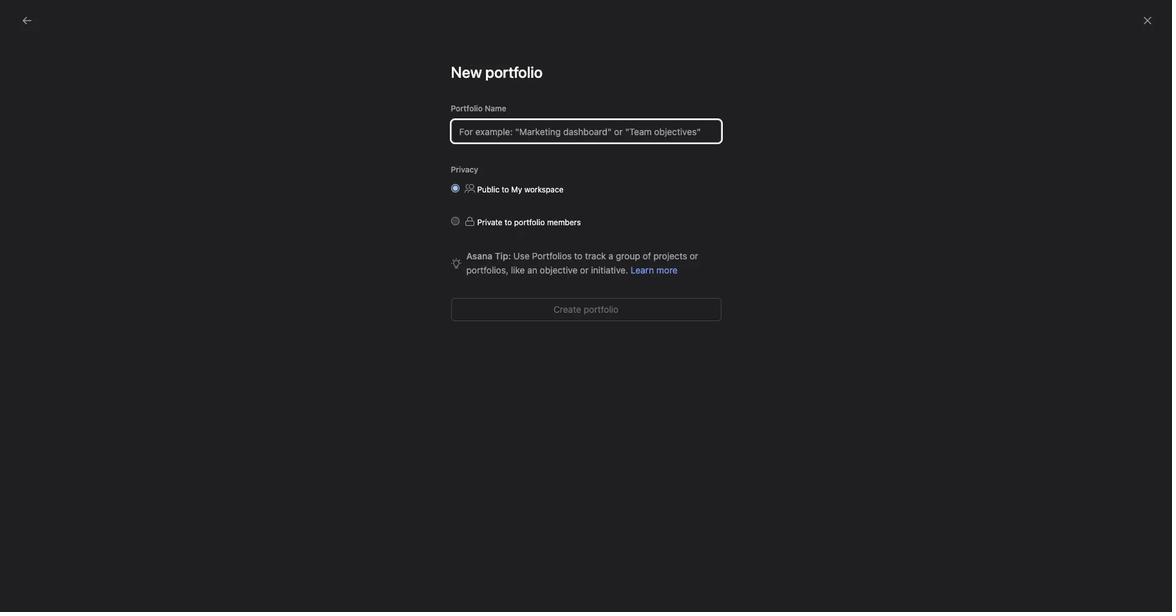 Task type: describe. For each thing, give the bounding box(es) containing it.
asana
[[466, 250, 493, 261]]

portfolio
[[451, 104, 483, 113]]

privacy
[[451, 165, 478, 174]]

use portfolios to track a group of projects or portfolios, like an objective or initiative.
[[466, 250, 698, 276]]

workspace
[[524, 185, 564, 194]]

learn
[[631, 265, 654, 276]]

new
[[451, 63, 482, 81]]

private
[[477, 218, 503, 227]]

close this dialog image
[[1143, 15, 1153, 26]]

more
[[657, 265, 678, 276]]

my
[[511, 185, 522, 194]]

1 vertical spatial or
[[580, 265, 589, 276]]

portfolios
[[532, 250, 572, 261]]

portfolio for new portfolio
[[485, 63, 543, 81]]

learn more button
[[631, 265, 678, 276]]

members
[[547, 218, 581, 227]]

projects
[[654, 250, 687, 261]]

portfolio name
[[451, 104, 506, 113]]

of
[[643, 250, 651, 261]]

create
[[554, 304, 581, 315]]

go back image
[[22, 15, 32, 26]]

name
[[485, 104, 506, 113]]

upcoming
[[680, 286, 723, 297]]

portfolios,
[[466, 265, 509, 276]]

new portfolio
[[451, 63, 543, 81]]

tasks
[[680, 265, 713, 280]]

1 horizontal spatial or
[[690, 250, 698, 261]]



Task type: locate. For each thing, give the bounding box(es) containing it.
to inside use portfolios to track a group of projects or portfolios, like an objective or initiative.
[[574, 250, 583, 261]]

or up tasks
[[690, 250, 698, 261]]

or down track
[[580, 265, 589, 276]]

tasks i've assigned upcoming
[[680, 265, 791, 297]]

to left track
[[574, 250, 583, 261]]

to for private
[[505, 218, 512, 227]]

Public to My workspace radio
[[451, 184, 459, 192]]

create portfolio
[[554, 304, 619, 315]]

to for public
[[502, 185, 509, 194]]

create portfolio button
[[451, 298, 721, 321]]

use
[[513, 250, 530, 261]]

portfolio inside button
[[584, 304, 619, 315]]

like
[[511, 265, 525, 276]]

2 vertical spatial to
[[574, 250, 583, 261]]

1 vertical spatial to
[[505, 218, 512, 227]]

a
[[609, 250, 614, 261]]

portfolio
[[485, 63, 543, 81], [514, 218, 545, 227], [584, 304, 619, 315]]

2 vertical spatial portfolio
[[584, 304, 619, 315]]

learn more
[[631, 265, 678, 276]]

portfolio up name
[[485, 63, 543, 81]]

hide sidebar image
[[17, 10, 27, 21]]

0 vertical spatial portfolio
[[485, 63, 543, 81]]

1 vertical spatial portfolio
[[514, 218, 545, 227]]

public to my workspace
[[477, 185, 564, 194]]

public
[[477, 185, 500, 194]]

private to portfolio members
[[477, 218, 581, 227]]

asana tip:
[[466, 250, 511, 261]]

0 vertical spatial to
[[502, 185, 509, 194]]

0 horizontal spatial or
[[580, 265, 589, 276]]

For example: "Marketing dashboard" or "Team objectives" text field
[[451, 120, 721, 143]]

to right private in the left of the page
[[505, 218, 512, 227]]

group
[[616, 250, 640, 261]]

an
[[527, 265, 537, 276]]

initiative.
[[591, 265, 628, 276]]

to
[[502, 185, 509, 194], [505, 218, 512, 227], [574, 250, 583, 261]]

i've assigned
[[716, 265, 791, 280]]

0 vertical spatial or
[[690, 250, 698, 261]]

or
[[690, 250, 698, 261], [580, 265, 589, 276]]

objective
[[540, 265, 578, 276]]

Private to portfolio members radio
[[451, 217, 459, 225]]

portfolio down public to my workspace
[[514, 218, 545, 227]]

list box
[[434, 5, 743, 26]]

portfolio for create portfolio
[[584, 304, 619, 315]]

to left my
[[502, 185, 509, 194]]

upcoming button
[[680, 286, 723, 303]]

tip:
[[495, 250, 511, 261]]

track
[[585, 250, 606, 261]]

portfolio right create
[[584, 304, 619, 315]]



Task type: vqa. For each thing, say whether or not it's contained in the screenshot.
Italics icon
no



